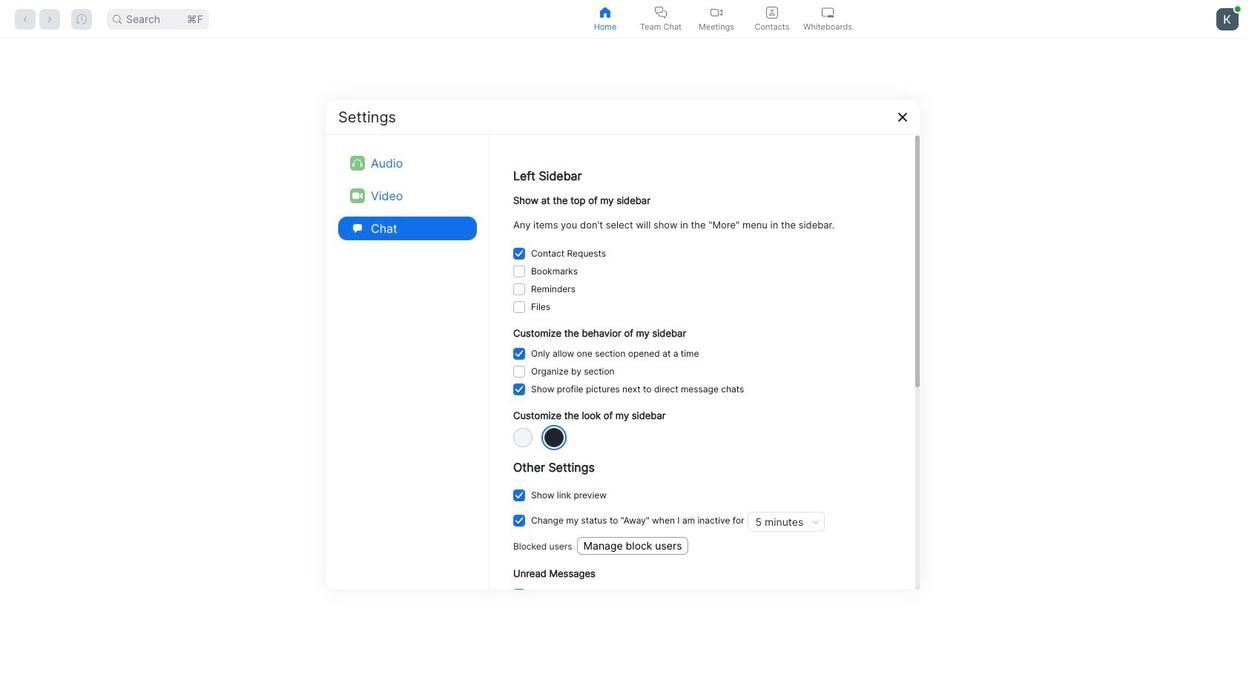 Task type: locate. For each thing, give the bounding box(es) containing it.
. change my status to "away" when i am inactive for element
[[531, 512, 745, 530]]

customize the behavior of my sidebar. only allow one section opened at a time element
[[531, 345, 699, 363]]

home small image
[[600, 6, 611, 18]]

headphone image
[[350, 155, 365, 170]]

None button
[[513, 248, 525, 260], [513, 265, 525, 277], [513, 283, 525, 295], [513, 301, 525, 313], [513, 348, 525, 360], [513, 366, 525, 378], [513, 384, 525, 396], [513, 490, 525, 502], [513, 515, 525, 527], [513, 248, 525, 260], [513, 265, 525, 277], [513, 283, 525, 295], [513, 301, 525, 313], [513, 348, 525, 360], [513, 366, 525, 378], [513, 384, 525, 396], [513, 490, 525, 502], [513, 515, 525, 527]]

settings tab list
[[338, 147, 477, 244]]

video on image
[[711, 6, 723, 18], [711, 6, 723, 18]]

close image
[[897, 111, 909, 123]]

0 horizontal spatial none radio
[[513, 428, 533, 447]]

team chat image
[[655, 6, 667, 18]]

tab list
[[578, 0, 856, 38]]

. show link preview element
[[531, 487, 607, 505]]

home small image
[[600, 6, 611, 18]]

. reminders element
[[531, 280, 576, 298]]

. organize by section element
[[531, 363, 615, 381]]

whiteboard small image
[[822, 6, 834, 18]]

profile contact image
[[766, 6, 778, 18], [766, 6, 778, 18]]

show at the top of my sidebar. contact requests element
[[531, 245, 606, 263]]

1 horizontal spatial none radio
[[545, 428, 564, 447]]

1 none radio from the left
[[513, 428, 533, 447]]

. show profile pictures next to direct message chats element
[[531, 381, 745, 399]]

video on image
[[350, 188, 365, 203], [352, 190, 363, 201]]

online image
[[1235, 6, 1241, 12], [1235, 6, 1241, 12]]

tab panel
[[0, 39, 1247, 689]]

close image
[[897, 111, 909, 123]]

None radio
[[513, 428, 533, 447], [545, 428, 564, 447]]

2 none radio from the left
[[545, 428, 564, 447]]

gray image
[[545, 428, 564, 447]]

none radio customize the look of my sidebar. white
[[513, 428, 533, 447]]

magnifier image
[[113, 14, 122, 23]]

none radio right customize the look of my sidebar. white option
[[545, 428, 564, 447]]

magnifier image
[[113, 14, 122, 23]]

none radio left gray image
[[513, 428, 533, 447]]

plus squircle image
[[499, 273, 531, 306], [499, 273, 531, 306]]

chat image
[[350, 221, 365, 236], [353, 224, 362, 233]]



Task type: describe. For each thing, give the bounding box(es) containing it.
team chat image
[[655, 6, 667, 18]]

none radio gray
[[545, 428, 564, 447]]

unread messages. keep all unread messages on top in chat and channel lists element
[[531, 586, 774, 604]]

. files element
[[531, 298, 551, 316]]

whiteboard small image
[[822, 6, 834, 18]]

. bookmarks element
[[531, 263, 578, 280]]

customize the look of my sidebar. white image
[[513, 428, 533, 447]]

headphone image
[[352, 158, 363, 168]]



Task type: vqa. For each thing, say whether or not it's contained in the screenshot.
on to the top
no



